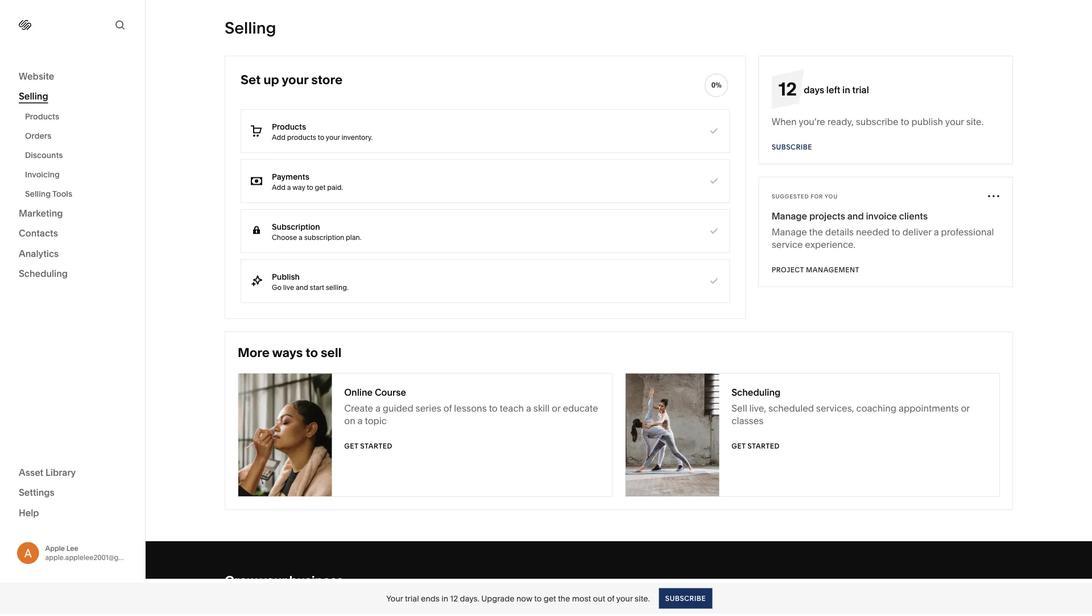 Task type: locate. For each thing, give the bounding box(es) containing it.
0 horizontal spatial get started button
[[345, 437, 393, 457]]

0 horizontal spatial trial
[[405, 594, 419, 604]]

manage down suggested
[[772, 211, 808, 222]]

your right "grow"
[[260, 573, 287, 589]]

add left products
[[272, 133, 286, 141]]

site. right out
[[635, 594, 650, 604]]

selling down website
[[19, 91, 48, 102]]

topic
[[365, 416, 387, 427]]

1 add from the top
[[272, 133, 286, 141]]

scheduling up live, at right
[[732, 387, 781, 398]]

0 vertical spatial the
[[810, 227, 824, 238]]

get down on
[[345, 443, 359, 451]]

1 or from the left
[[552, 403, 561, 414]]

more
[[238, 345, 270, 361]]

2 get started from the left
[[732, 443, 780, 451]]

asset library link
[[19, 467, 126, 480]]

the up experience.
[[810, 227, 824, 238]]

scheduling for scheduling
[[19, 268, 68, 279]]

course
[[375, 387, 406, 398]]

trial right left
[[853, 84, 870, 95]]

products inside products link
[[25, 112, 59, 122]]

add inside products add products to your inventory.
[[272, 133, 286, 141]]

1 horizontal spatial and
[[848, 211, 864, 222]]

project management button
[[772, 260, 860, 281]]

get started for online course create a guided series of lessons to teach a skill or educate on a topic
[[345, 443, 393, 451]]

manage
[[772, 211, 808, 222], [772, 227, 808, 238]]

1 horizontal spatial get
[[544, 594, 556, 604]]

1 horizontal spatial started
[[748, 443, 780, 451]]

1 horizontal spatial scheduling
[[732, 387, 781, 398]]

to inside products add products to your inventory.
[[318, 133, 325, 141]]

started down classes
[[748, 443, 780, 451]]

or
[[552, 403, 561, 414], [962, 403, 970, 414]]

marketing link
[[19, 207, 126, 221]]

selling
[[225, 18, 276, 38], [19, 91, 48, 102], [25, 189, 51, 199]]

0 vertical spatial site.
[[967, 116, 984, 127]]

12 left days at the top right of page
[[779, 78, 797, 100]]

asset
[[19, 467, 43, 478]]

a inside subscription choose a subscription plan.
[[299, 233, 303, 242]]

0 horizontal spatial or
[[552, 403, 561, 414]]

0 horizontal spatial site.
[[635, 594, 650, 604]]

0 vertical spatial manage
[[772, 211, 808, 222]]

1 get started from the left
[[345, 443, 393, 451]]

manage up service
[[772, 227, 808, 238]]

add down payments
[[272, 183, 286, 192]]

scheduling
[[19, 268, 68, 279], [732, 387, 781, 398]]

for
[[811, 193, 824, 200]]

or right appointments
[[962, 403, 970, 414]]

1 vertical spatial and
[[296, 283, 308, 292]]

to
[[901, 116, 910, 127], [318, 133, 325, 141], [307, 183, 313, 192], [892, 227, 901, 238], [306, 345, 318, 361], [489, 403, 498, 414], [535, 594, 542, 604]]

payments
[[272, 172, 310, 182]]

1 horizontal spatial get started
[[732, 443, 780, 451]]

site. right publish
[[967, 116, 984, 127]]

create
[[345, 403, 373, 414]]

of right out
[[608, 594, 615, 604]]

2 or from the left
[[962, 403, 970, 414]]

1 horizontal spatial subscribe
[[772, 143, 813, 151]]

1 horizontal spatial subscribe button
[[772, 137, 813, 158]]

trial
[[853, 84, 870, 95], [405, 594, 419, 604]]

and inside publish go live and start selling.
[[296, 283, 308, 292]]

1 vertical spatial the
[[558, 594, 571, 604]]

get started button
[[345, 437, 393, 457], [732, 437, 780, 457]]

and right live
[[296, 283, 308, 292]]

and
[[848, 211, 864, 222], [296, 283, 308, 292]]

products up orders
[[25, 112, 59, 122]]

0 horizontal spatial get started
[[345, 443, 393, 451]]

1 horizontal spatial trial
[[853, 84, 870, 95]]

1 horizontal spatial get started button
[[732, 437, 780, 457]]

grow your business
[[225, 573, 344, 589]]

grow
[[225, 573, 257, 589]]

in right ends
[[442, 594, 449, 604]]

apple.applelee2001@gmail.com
[[45, 554, 148, 562]]

and up details
[[848, 211, 864, 222]]

the left most
[[558, 594, 571, 604]]

0 horizontal spatial started
[[361, 443, 393, 451]]

a up topic
[[376, 403, 381, 414]]

get left paid.
[[315, 183, 326, 192]]

0 vertical spatial scheduling
[[19, 268, 68, 279]]

of
[[444, 403, 452, 414], [608, 594, 615, 604]]

0 horizontal spatial products
[[25, 112, 59, 122]]

0 vertical spatial add
[[272, 133, 286, 141]]

of right series
[[444, 403, 452, 414]]

appointments
[[899, 403, 959, 414]]

2 get from the left
[[732, 443, 746, 451]]

1 vertical spatial subscribe
[[666, 595, 706, 603]]

get started
[[345, 443, 393, 451], [732, 443, 780, 451]]

1 get started button from the left
[[345, 437, 393, 457]]

scheduled
[[769, 403, 815, 414]]

classes
[[732, 416, 764, 427]]

0 horizontal spatial get
[[345, 443, 359, 451]]

1 vertical spatial of
[[608, 594, 615, 604]]

get down classes
[[732, 443, 746, 451]]

choose
[[272, 233, 297, 242]]

1 horizontal spatial site.
[[967, 116, 984, 127]]

way
[[293, 183, 305, 192]]

0 horizontal spatial scheduling
[[19, 268, 68, 279]]

to left the deliver
[[892, 227, 901, 238]]

skill
[[534, 403, 550, 414]]

products
[[25, 112, 59, 122], [272, 122, 306, 131]]

now
[[517, 594, 533, 604]]

1 horizontal spatial or
[[962, 403, 970, 414]]

to right way
[[307, 183, 313, 192]]

to right products
[[318, 133, 325, 141]]

your right publish
[[946, 116, 965, 127]]

0 horizontal spatial subscribe
[[666, 595, 706, 603]]

0 horizontal spatial in
[[442, 594, 449, 604]]

1 vertical spatial products
[[272, 122, 306, 131]]

0 horizontal spatial 12
[[451, 594, 458, 604]]

12 left days. in the bottom left of the page
[[451, 594, 458, 604]]

get started button down classes
[[732, 437, 780, 457]]

your
[[282, 72, 309, 87], [946, 116, 965, 127], [326, 133, 340, 141], [260, 573, 287, 589], [617, 594, 633, 604]]

get started down classes
[[732, 443, 780, 451]]

get for sell live, scheduled services, coaching appointments or classes
[[732, 443, 746, 451]]

and inside manage projects and invoice clients manage the details needed to deliver a professional service experience.
[[848, 211, 864, 222]]

to left publish
[[901, 116, 910, 127]]

scheduling inside scheduling sell live, scheduled services, coaching appointments or classes
[[732, 387, 781, 398]]

trial right your
[[405, 594, 419, 604]]

0 horizontal spatial and
[[296, 283, 308, 292]]

subscribe button
[[772, 137, 813, 158], [659, 589, 713, 609]]

0 horizontal spatial of
[[444, 403, 452, 414]]

apple
[[45, 545, 65, 553]]

scheduling for scheduling sell live, scheduled services, coaching appointments or classes
[[732, 387, 781, 398]]

1 vertical spatial 12
[[451, 594, 458, 604]]

0 vertical spatial selling
[[225, 18, 276, 38]]

0 vertical spatial trial
[[853, 84, 870, 95]]

your left inventory.
[[326, 133, 340, 141]]

or inside online course create a guided series of lessons to teach a skill or educate on a topic
[[552, 403, 561, 414]]

get right now at bottom
[[544, 594, 556, 604]]

manage projects and invoice clients manage the details needed to deliver a professional service experience.
[[772, 211, 995, 250]]

ways
[[272, 345, 303, 361]]

products inside products add products to your inventory.
[[272, 122, 306, 131]]

sell
[[321, 345, 342, 361]]

started for live,
[[748, 443, 780, 451]]

1 vertical spatial scheduling
[[732, 387, 781, 398]]

contacts link
[[19, 227, 126, 241]]

products up products
[[272, 122, 306, 131]]

1 vertical spatial subscribe button
[[659, 589, 713, 609]]

subscribe
[[856, 116, 899, 127]]

scheduling down the analytics
[[19, 268, 68, 279]]

2 add from the top
[[272, 183, 286, 192]]

0 vertical spatial subscribe
[[772, 143, 813, 151]]

a down subscription
[[299, 233, 303, 242]]

selling up marketing
[[25, 189, 51, 199]]

paid.
[[327, 183, 343, 192]]

2 get started button from the left
[[732, 437, 780, 457]]

website
[[19, 71, 54, 82]]

0 vertical spatial in
[[843, 84, 851, 95]]

0 vertical spatial subscribe button
[[772, 137, 813, 158]]

details
[[826, 227, 854, 238]]

marketing
[[19, 208, 63, 219]]

of inside online course create a guided series of lessons to teach a skill or educate on a topic
[[444, 403, 452, 414]]

0 vertical spatial get
[[315, 183, 326, 192]]

1 vertical spatial add
[[272, 183, 286, 192]]

most
[[572, 594, 592, 604]]

get started for scheduling sell live, scheduled services, coaching appointments or classes
[[732, 443, 780, 451]]

days
[[804, 84, 825, 95]]

12
[[779, 78, 797, 100], [451, 594, 458, 604]]

1 started from the left
[[361, 443, 393, 451]]

1 horizontal spatial the
[[810, 227, 824, 238]]

invoicing link
[[25, 165, 133, 184]]

started down topic
[[361, 443, 393, 451]]

a
[[287, 183, 291, 192], [934, 227, 940, 238], [299, 233, 303, 242], [376, 403, 381, 414], [526, 403, 532, 414], [358, 416, 363, 427]]

get started button down topic
[[345, 437, 393, 457]]

1 vertical spatial site.
[[635, 594, 650, 604]]

scheduling link
[[19, 268, 126, 281]]

1 vertical spatial manage
[[772, 227, 808, 238]]

get
[[315, 183, 326, 192], [544, 594, 556, 604]]

a left way
[[287, 183, 291, 192]]

experience.
[[806, 239, 856, 250]]

on
[[345, 416, 356, 427]]

add inside payments add a way to get paid.
[[272, 183, 286, 192]]

0 vertical spatial of
[[444, 403, 452, 414]]

get started down topic
[[345, 443, 393, 451]]

1 horizontal spatial get
[[732, 443, 746, 451]]

invoicing
[[25, 170, 60, 180]]

deliver
[[903, 227, 932, 238]]

0 vertical spatial products
[[25, 112, 59, 122]]

0 vertical spatial and
[[848, 211, 864, 222]]

publish
[[912, 116, 944, 127]]

days left in trial
[[804, 84, 870, 95]]

selling up set
[[225, 18, 276, 38]]

1 get from the left
[[345, 443, 359, 451]]

products for products add products to your inventory.
[[272, 122, 306, 131]]

live,
[[750, 403, 767, 414]]

1 horizontal spatial 12
[[779, 78, 797, 100]]

or inside scheduling sell live, scheduled services, coaching appointments or classes
[[962, 403, 970, 414]]

to left teach
[[489, 403, 498, 414]]

2 started from the left
[[748, 443, 780, 451]]

lee
[[66, 545, 78, 553]]

live
[[283, 283, 294, 292]]

0 horizontal spatial get
[[315, 183, 326, 192]]

a right the deliver
[[934, 227, 940, 238]]

in right left
[[843, 84, 851, 95]]

1 horizontal spatial products
[[272, 122, 306, 131]]

or right skill
[[552, 403, 561, 414]]

set up your store
[[241, 72, 343, 87]]

online course create a guided series of lessons to teach a skill or educate on a topic
[[345, 387, 599, 427]]

orders link
[[25, 126, 133, 146]]



Task type: describe. For each thing, give the bounding box(es) containing it.
apple lee apple.applelee2001@gmail.com
[[45, 545, 148, 562]]

help
[[19, 508, 39, 519]]

started for create
[[361, 443, 393, 451]]

to right now at bottom
[[535, 594, 542, 604]]

invoice
[[867, 211, 898, 222]]

add for payments
[[272, 183, 286, 192]]

selling tools
[[25, 189, 72, 199]]

selling tools link
[[25, 184, 133, 204]]

days.
[[460, 594, 480, 604]]

2 vertical spatial selling
[[25, 189, 51, 199]]

suggested for you
[[772, 193, 838, 200]]

publish go live and start selling.
[[272, 272, 349, 292]]

1 vertical spatial get
[[544, 594, 556, 604]]

library
[[46, 467, 76, 478]]

0 horizontal spatial the
[[558, 594, 571, 604]]

products add products to your inventory.
[[272, 122, 373, 141]]

project
[[772, 266, 805, 274]]

sell
[[732, 403, 748, 414]]

tools
[[52, 189, 72, 199]]

project management
[[772, 266, 860, 274]]

your right up
[[282, 72, 309, 87]]

1 vertical spatial selling
[[19, 91, 48, 102]]

0 horizontal spatial subscribe button
[[659, 589, 713, 609]]

selling link
[[19, 90, 126, 104]]

management
[[807, 266, 860, 274]]

2 manage from the top
[[772, 227, 808, 238]]

needed
[[857, 227, 890, 238]]

analytics
[[19, 248, 59, 259]]

inventory.
[[342, 133, 373, 141]]

start
[[310, 283, 324, 292]]

0 vertical spatial 12
[[779, 78, 797, 100]]

your inside products add products to your inventory.
[[326, 133, 340, 141]]

to inside manage projects and invoice clients manage the details needed to deliver a professional service experience.
[[892, 227, 901, 238]]

discounts
[[25, 151, 63, 160]]

0%
[[712, 81, 722, 89]]

a left skill
[[526, 403, 532, 414]]

to inside online course create a guided series of lessons to teach a skill or educate on a topic
[[489, 403, 498, 414]]

a inside manage projects and invoice clients manage the details needed to deliver a professional service experience.
[[934, 227, 940, 238]]

series
[[416, 403, 442, 414]]

set
[[241, 72, 261, 87]]

contacts
[[19, 228, 58, 239]]

guided
[[383, 403, 414, 414]]

publish
[[272, 272, 300, 282]]

1 manage from the top
[[772, 211, 808, 222]]

get started button for online course create a guided series of lessons to teach a skill or educate on a topic
[[345, 437, 393, 457]]

selling.
[[326, 283, 349, 292]]

subscription
[[272, 222, 320, 232]]

products
[[287, 133, 316, 141]]

ready,
[[828, 116, 854, 127]]

subscribe inside 'button'
[[666, 595, 706, 603]]

service
[[772, 239, 803, 250]]

up
[[264, 72, 279, 87]]

1 vertical spatial in
[[442, 594, 449, 604]]

orders
[[25, 131, 51, 141]]

clients
[[900, 211, 929, 222]]

store
[[311, 72, 343, 87]]

your right out
[[617, 594, 633, 604]]

ends
[[421, 594, 440, 604]]

products link
[[25, 107, 133, 126]]

when
[[772, 116, 797, 127]]

you're
[[799, 116, 826, 127]]

get for create a guided series of lessons to teach a skill or educate on a topic
[[345, 443, 359, 451]]

professional
[[942, 227, 995, 238]]

1 horizontal spatial in
[[843, 84, 851, 95]]

a right on
[[358, 416, 363, 427]]

discounts link
[[25, 146, 133, 165]]

your trial ends in 12 days. upgrade now to get the most out of your site.
[[387, 594, 650, 604]]

left
[[827, 84, 841, 95]]

online
[[345, 387, 373, 398]]

website link
[[19, 70, 126, 83]]

when you're ready, subscribe to publish your site.
[[772, 116, 984, 127]]

get started button for scheduling sell live, scheduled services, coaching appointments or classes
[[732, 437, 780, 457]]

services,
[[817, 403, 855, 414]]

teach
[[500, 403, 524, 414]]

scheduling sell live, scheduled services, coaching appointments or classes
[[732, 387, 970, 427]]

suggested
[[772, 193, 810, 200]]

add for products
[[272, 133, 286, 141]]

your
[[387, 594, 403, 604]]

to inside payments add a way to get paid.
[[307, 183, 313, 192]]

projects
[[810, 211, 846, 222]]

settings link
[[19, 487, 126, 500]]

out
[[593, 594, 606, 604]]

products for products
[[25, 112, 59, 122]]

a inside payments add a way to get paid.
[[287, 183, 291, 192]]

you
[[825, 193, 838, 200]]

the inside manage projects and invoice clients manage the details needed to deliver a professional service experience.
[[810, 227, 824, 238]]

get inside payments add a way to get paid.
[[315, 183, 326, 192]]

more ways to sell
[[238, 345, 342, 361]]

upgrade
[[482, 594, 515, 604]]

plan.
[[346, 233, 362, 242]]

help link
[[19, 507, 39, 520]]

coaching
[[857, 403, 897, 414]]

settings
[[19, 488, 55, 499]]

payments add a way to get paid.
[[272, 172, 343, 192]]

1 vertical spatial trial
[[405, 594, 419, 604]]

subscription
[[304, 233, 345, 242]]

1 horizontal spatial of
[[608, 594, 615, 604]]

to left sell
[[306, 345, 318, 361]]

asset library
[[19, 467, 76, 478]]

subscription choose a subscription plan.
[[272, 222, 362, 242]]

analytics link
[[19, 248, 126, 261]]



Task type: vqa. For each thing, say whether or not it's contained in the screenshot.
"Csv" at the right
no



